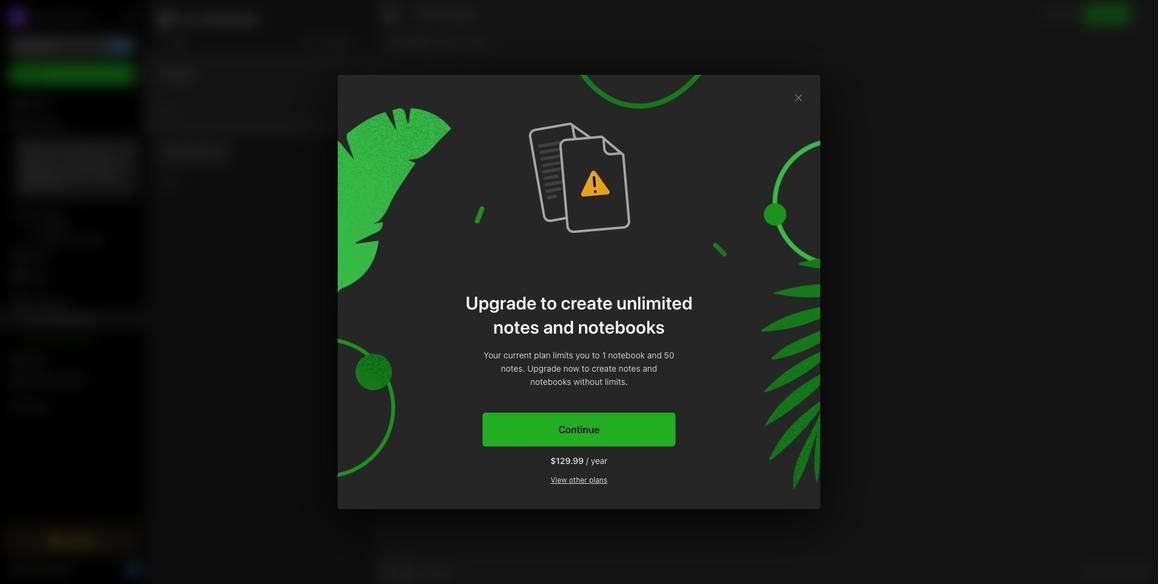 Task type: locate. For each thing, give the bounding box(es) containing it.
notebook
[[445, 9, 481, 19], [203, 12, 259, 26], [59, 334, 95, 343]]

0 vertical spatial and
[[543, 316, 574, 337]]

notebooks up notebook
[[578, 316, 665, 337]]

2 vertical spatial upgrade
[[62, 536, 98, 546]]

7
[[176, 107, 180, 116], [176, 179, 180, 188]]

on left a
[[84, 158, 93, 168]]

0 horizontal spatial on
[[84, 158, 93, 168]]

edited
[[403, 37, 428, 47]]

notes
[[42, 207, 63, 217], [27, 251, 50, 262]]

upgrade button
[[7, 529, 138, 553]]

1 horizontal spatial first
[[427, 9, 443, 19]]

icon on a note, notebook, stack or tag to add it here.
[[22, 158, 120, 189]]

some up editing some text...
[[190, 142, 212, 152]]

and up limits
[[543, 316, 574, 337]]

7 down untitled
[[176, 107, 180, 116]]

create inside the upgrade to create unlimited notes and notebooks
[[561, 292, 613, 313]]

1 horizontal spatial you
[[1063, 9, 1076, 19]]

2 editing from the top
[[161, 154, 187, 164]]

last
[[384, 37, 401, 47]]

1 vertical spatial notes
[[27, 251, 50, 262]]

0 horizontal spatial first notebook
[[174, 12, 259, 26]]

plans
[[589, 476, 608, 485]]

1 7 from the top
[[176, 107, 180, 116]]

0 vertical spatial nov
[[442, 37, 458, 47]]

and
[[543, 316, 574, 337], [648, 350, 662, 360], [643, 363, 657, 374]]

1 vertical spatial editing
[[161, 154, 187, 164]]

expand tags image
[[3, 355, 13, 365]]

0 vertical spatial nov 7
[[161, 107, 180, 116]]

2 vertical spatial notes
[[619, 363, 641, 374]]

1 vertical spatial upgrade
[[528, 363, 561, 374]]

notebooks link
[[0, 293, 144, 312]]

1 vertical spatial some
[[190, 154, 211, 164]]

expand note image
[[383, 7, 398, 22]]

first
[[427, 9, 443, 19], [174, 12, 199, 26]]

you
[[1063, 9, 1076, 19], [576, 350, 590, 360]]

2 vertical spatial nov
[[161, 179, 174, 188]]

1 vertical spatial nov 7
[[161, 179, 180, 188]]

nov left '7,'
[[442, 37, 458, 47]]

some down editing some text
[[190, 154, 211, 164]]

0 vertical spatial notes
[[167, 37, 188, 48]]

first notebook
[[427, 9, 481, 19], [174, 12, 259, 26]]

upgrade inside the upgrade to create unlimited notes and notebooks
[[466, 292, 537, 313]]

now
[[564, 363, 580, 374]]

editing
[[161, 142, 188, 152], [161, 154, 187, 164]]

first up "2 notes"
[[174, 12, 199, 26]]

plan
[[534, 350, 551, 360]]

create down 1
[[592, 363, 617, 374]]

notes right recent
[[42, 207, 63, 217]]

to inside icon on a note, notebook, stack or tag to add it here.
[[106, 169, 113, 179]]

and left 50
[[648, 350, 662, 360]]

notebook inside "button"
[[59, 334, 95, 343]]

0 horizontal spatial notebooks
[[531, 377, 572, 387]]

0 vertical spatial notebooks
[[578, 316, 665, 337]]

nov down editing some text...
[[161, 179, 174, 188]]

0 horizontal spatial you
[[576, 350, 590, 360]]

editing down editing some text
[[161, 154, 187, 164]]

nov 7 down untitled
[[161, 107, 180, 116]]

new up home
[[27, 69, 44, 79]]

tree containing home
[[0, 95, 145, 518]]

notebook,
[[22, 169, 58, 179]]

tag
[[92, 169, 104, 179]]

2 horizontal spatial notes
[[619, 363, 641, 374]]

trash
[[27, 401, 48, 411]]

some for text...
[[190, 154, 211, 164]]

me
[[75, 374, 87, 385]]

stack
[[61, 169, 80, 179]]

nov down untitled
[[161, 107, 174, 116]]

notes.
[[501, 363, 525, 374]]

limits.
[[605, 377, 628, 387]]

new notebook group
[[0, 312, 144, 351]]

nov 7
[[161, 107, 180, 116], [161, 179, 180, 188]]

you inside note window element
[[1063, 9, 1076, 19]]

note window element
[[375, 0, 1159, 584]]

1 vertical spatial new
[[40, 334, 56, 343]]

notes
[[167, 37, 188, 48], [494, 316, 540, 337], [619, 363, 641, 374]]

cell
[[0, 312, 144, 326]]

add a reminder image
[[382, 565, 396, 579]]

0 horizontal spatial notebook
[[59, 334, 95, 343]]

1 horizontal spatial notes
[[494, 316, 540, 337]]

notebooks down now on the bottom of page
[[531, 377, 572, 387]]

0 vertical spatial editing
[[161, 142, 188, 152]]

create up 1
[[561, 292, 613, 313]]

0 vertical spatial upgrade
[[466, 292, 537, 313]]

new inside popup button
[[27, 69, 44, 79]]

1 vertical spatial create
[[592, 363, 617, 374]]

new inside "button"
[[40, 334, 56, 343]]

first notebook up "2 notes"
[[174, 12, 259, 26]]

first notebook up '7,'
[[427, 9, 481, 19]]

upgrade inside popup button
[[62, 536, 98, 546]]

continue button
[[483, 413, 676, 447]]

settings image
[[123, 10, 138, 24]]

you right only
[[1063, 9, 1076, 19]]

0 vertical spatial create
[[561, 292, 613, 313]]

1 vertical spatial 7
[[176, 179, 180, 188]]

notes up current
[[494, 316, 540, 337]]

all
[[1083, 567, 1092, 577]]

shortcut
[[75, 144, 106, 154]]

1 horizontal spatial on
[[430, 37, 440, 47]]

editing up editing some text...
[[161, 142, 188, 152]]

some
[[190, 142, 212, 152], [190, 154, 211, 164]]

to
[[106, 169, 113, 179], [541, 292, 557, 313], [592, 350, 600, 360], [582, 363, 590, 374]]

nov 7 down editing some text...
[[161, 179, 180, 188]]

1 vertical spatial notes
[[494, 316, 540, 337]]

1 vertical spatial nov
[[161, 107, 174, 116]]

0 vertical spatial new
[[27, 69, 44, 79]]

notebook inside button
[[445, 9, 481, 19]]

view
[[551, 476, 567, 485]]

0 vertical spatial some
[[190, 142, 212, 152]]

first up last edited on nov 7, 2023
[[427, 9, 443, 19]]

new for new
[[27, 69, 44, 79]]

group containing add your first shortcut
[[0, 133, 144, 252]]

new for new notebook
[[40, 334, 56, 343]]

50
[[664, 350, 675, 360]]

group
[[0, 133, 144, 252]]

new up tags
[[40, 334, 56, 343]]

here.
[[45, 180, 63, 189]]

notes right 2
[[167, 37, 188, 48]]

nov
[[442, 37, 458, 47], [161, 107, 174, 116], [161, 179, 174, 188]]

1 vertical spatial on
[[84, 158, 93, 168]]

or
[[82, 169, 90, 179]]

upgrade to create unlimited notes and notebooks
[[466, 292, 693, 337]]

tasks button
[[0, 266, 144, 285]]

on inside icon on a note, notebook, stack or tag to add it here.
[[84, 158, 93, 168]]

...
[[56, 158, 64, 168]]

on
[[430, 37, 440, 47], [84, 158, 93, 168]]

0 horizontal spatial first
[[174, 12, 199, 26]]

new
[[27, 69, 44, 79], [40, 334, 56, 343]]

notes up tasks
[[27, 251, 50, 262]]

to down note,
[[106, 169, 113, 179]]

recent notes
[[14, 207, 63, 217]]

0 vertical spatial you
[[1063, 9, 1076, 19]]

upgrade
[[466, 292, 537, 313], [528, 363, 561, 374], [62, 536, 98, 546]]

you up now on the bottom of page
[[576, 350, 590, 360]]

1 vertical spatial notebooks
[[531, 377, 572, 387]]

0 vertical spatial on
[[430, 37, 440, 47]]

the
[[42, 158, 54, 168]]

icon
[[66, 158, 81, 168]]

notes down notebook
[[619, 363, 641, 374]]

trash link
[[0, 396, 144, 416]]

1 horizontal spatial notebooks
[[578, 316, 665, 337]]

notebooks
[[578, 316, 665, 337], [531, 377, 572, 387]]

1 vertical spatial you
[[576, 350, 590, 360]]

on inside note window element
[[430, 37, 440, 47]]

first notebook inside button
[[427, 9, 481, 19]]

saved
[[1128, 567, 1149, 577]]

2 vertical spatial and
[[643, 363, 657, 374]]

tree
[[0, 95, 145, 518]]

new button
[[7, 63, 138, 85]]

1 editing from the top
[[161, 142, 188, 152]]

0 vertical spatial 7
[[176, 107, 180, 116]]

None search field
[[16, 35, 129, 57]]

on right edited
[[430, 37, 440, 47]]

2 horizontal spatial notebook
[[445, 9, 481, 19]]

notes inside the upgrade to create unlimited notes and notebooks
[[494, 316, 540, 337]]

1 horizontal spatial first notebook
[[427, 9, 481, 19]]

and down notebook
[[643, 363, 657, 374]]

add tag image
[[403, 565, 417, 579]]

tags button
[[0, 351, 144, 370]]

to up plan
[[541, 292, 557, 313]]

your
[[39, 144, 55, 154]]

7 down editing some text...
[[176, 179, 180, 188]]

new notebook button
[[0, 331, 144, 346]]

untitled
[[161, 69, 192, 79]]

notes inside 'link'
[[27, 251, 50, 262]]



Task type: vqa. For each thing, say whether or not it's contained in the screenshot.
Account FIELD
no



Task type: describe. For each thing, give the bounding box(es) containing it.
first notebook button
[[412, 6, 485, 23]]

home link
[[0, 95, 145, 114]]

click
[[22, 158, 40, 168]]

editing some text
[[161, 142, 230, 152]]

$129.99 / year
[[551, 456, 608, 466]]

home
[[27, 99, 50, 110]]

recent
[[14, 207, 39, 217]]

view other plans
[[551, 476, 608, 485]]

notebooks inside the upgrade to create unlimited notes and notebooks
[[578, 316, 665, 337]]

upgrade inside the your current plan limits you to 1 notebook and 50 notes. upgrade now to create notes and notebooks without limits.
[[528, 363, 561, 374]]

$129.99
[[551, 456, 584, 466]]

first inside first notebook button
[[427, 9, 443, 19]]

2023
[[468, 37, 489, 47]]

notebook for first notebook button
[[445, 9, 481, 19]]

all changes saved
[[1083, 567, 1149, 577]]

2 nov 7 from the top
[[161, 179, 180, 188]]

notebooks inside the your current plan limits you to 1 notebook and 50 notes. upgrade now to create notes and notebooks without limits.
[[531, 377, 572, 387]]

editing some text...
[[161, 154, 235, 164]]

unlimited
[[617, 292, 693, 313]]

nov inside note window element
[[442, 37, 458, 47]]

your
[[484, 350, 502, 360]]

2
[[159, 37, 164, 48]]

shared with me
[[27, 374, 87, 385]]

add your first shortcut
[[22, 144, 106, 154]]

0 horizontal spatial notes
[[167, 37, 188, 48]]

to left 1
[[592, 350, 600, 360]]

notes link
[[0, 247, 144, 266]]

limits
[[553, 350, 574, 360]]

editing for editing some text
[[161, 142, 188, 152]]

text
[[214, 142, 230, 152]]

notebook
[[609, 350, 645, 360]]

notebooks
[[27, 297, 69, 307]]

Search text field
[[16, 35, 129, 57]]

continue
[[559, 424, 600, 435]]

your current plan limits you to 1 notebook and 50 notes. upgrade now to create notes and notebooks without limits.
[[484, 350, 675, 387]]

last edited on nov 7, 2023
[[384, 37, 489, 47]]

it
[[38, 180, 42, 189]]

and inside the upgrade to create unlimited notes and notebooks
[[543, 316, 574, 337]]

1 horizontal spatial notebook
[[203, 12, 259, 26]]

1
[[602, 350, 606, 360]]

Note Editor text field
[[375, 58, 1159, 559]]

note,
[[101, 158, 120, 168]]

notebook for new notebook "button"
[[59, 334, 95, 343]]

to inside the upgrade to create unlimited notes and notebooks
[[541, 292, 557, 313]]

new notebook
[[40, 334, 95, 343]]

only you
[[1044, 9, 1076, 19]]

share
[[1096, 9, 1119, 19]]

other
[[569, 476, 587, 485]]

you inside the your current plan limits you to 1 notebook and 50 notes. upgrade now to create notes and notebooks without limits.
[[576, 350, 590, 360]]

current
[[504, 350, 532, 360]]

add
[[22, 180, 36, 189]]

2 notes
[[159, 37, 188, 48]]

with
[[56, 374, 73, 385]]

click the ...
[[22, 158, 64, 168]]

shared with me link
[[0, 370, 144, 389]]

a
[[95, 158, 99, 168]]

1 vertical spatial and
[[648, 350, 662, 360]]

7,
[[460, 37, 466, 47]]

first
[[57, 144, 73, 154]]

0 vertical spatial notes
[[42, 207, 63, 217]]

2 7 from the top
[[176, 179, 180, 188]]

upgrade for upgrade
[[62, 536, 98, 546]]

tags
[[27, 355, 46, 365]]

add
[[22, 144, 37, 154]]

shortcuts
[[27, 119, 65, 129]]

without
[[574, 377, 603, 387]]

expand notebooks image
[[3, 298, 13, 307]]

upgrade for upgrade to create unlimited notes and notebooks
[[466, 292, 537, 313]]

tasks
[[27, 271, 49, 281]]

notes inside the your current plan limits you to 1 notebook and 50 notes. upgrade now to create notes and notebooks without limits.
[[619, 363, 641, 374]]

some for text
[[190, 142, 212, 152]]

only
[[1044, 9, 1061, 19]]

share button
[[1086, 5, 1130, 24]]

to up without at bottom
[[582, 363, 590, 374]]

shortcuts button
[[0, 114, 144, 133]]

changes
[[1094, 567, 1125, 577]]

editing for editing some text...
[[161, 154, 187, 164]]

create inside the your current plan limits you to 1 notebook and 50 notes. upgrade now to create notes and notebooks without limits.
[[592, 363, 617, 374]]

/
[[586, 456, 589, 466]]

1 nov 7 from the top
[[161, 107, 180, 116]]

year
[[591, 456, 608, 466]]

shared
[[27, 374, 54, 385]]

text...
[[213, 154, 235, 164]]

view other plans button
[[551, 476, 608, 485]]



